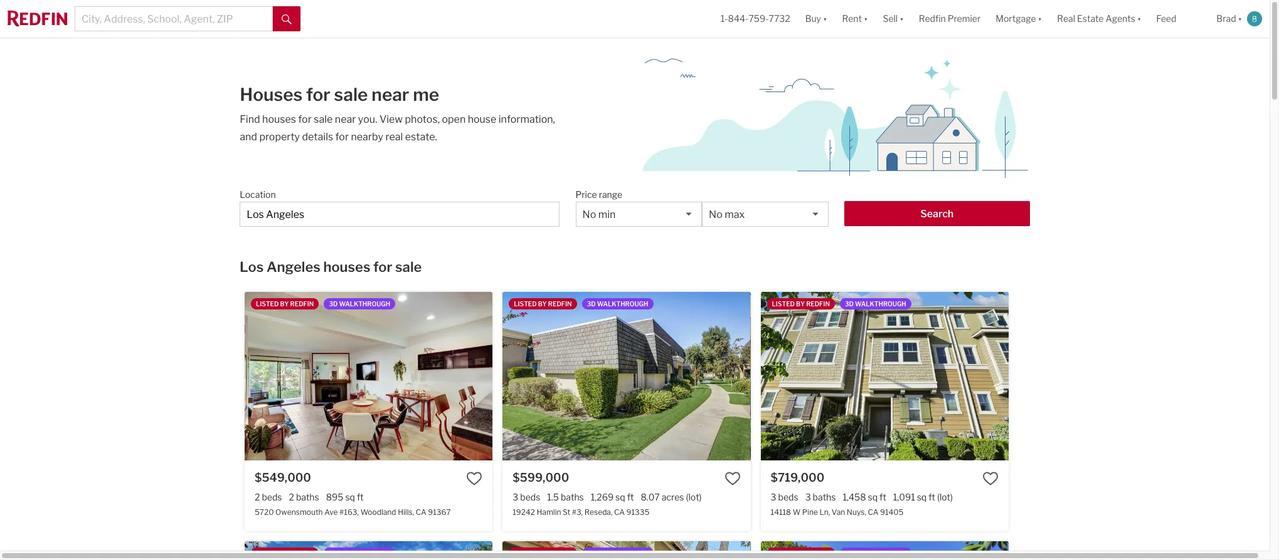 Task type: describe. For each thing, give the bounding box(es) containing it.
redfin premier
[[919, 13, 981, 24]]

▾ for sell ▾
[[900, 13, 904, 24]]

real estate agents ▾ link
[[1057, 0, 1142, 38]]

3d for $599,000
[[587, 301, 596, 308]]

1,091
[[893, 492, 915, 503]]

2 beds
[[255, 492, 282, 503]]

ca for $549,000
[[416, 508, 427, 518]]

1,091 sq ft (lot)
[[893, 492, 953, 503]]

ft for $549,000
[[357, 492, 364, 503]]

2 ca from the left
[[614, 508, 625, 518]]

2 photo of 1125 n avenue 54, los angeles, ca 90042 image from the left
[[1009, 542, 1257, 561]]

by for $549,000
[[280, 301, 289, 308]]

listed for $599,000
[[514, 301, 537, 308]]

3d walkthrough for $719,000
[[845, 301, 907, 308]]

me
[[413, 84, 439, 105]]

favorite button checkbox for $549,000
[[466, 471, 483, 487]]

acres
[[662, 492, 684, 503]]

1-844-759-7732
[[721, 13, 790, 24]]

information,
[[499, 114, 555, 125]]

favorite button image for $549,000
[[466, 471, 483, 487]]

2 photo of 14118 w pine ln, van nuys, ca 91405 image from the left
[[1009, 292, 1257, 461]]

3 for $599,000
[[513, 492, 518, 503]]

search button
[[844, 201, 1030, 226]]

1 photo of 19545 sherman way #31, reseda, ca 91335 image from the left
[[503, 542, 751, 561]]

mortgage ▾
[[996, 13, 1042, 24]]

details
[[302, 131, 333, 143]]

8.07 acres (lot)
[[641, 492, 702, 503]]

sell ▾
[[883, 13, 904, 24]]

range
[[599, 189, 623, 200]]

844-
[[728, 13, 749, 24]]

1 horizontal spatial sale
[[334, 84, 368, 105]]

listed for $549,000
[[256, 301, 279, 308]]

no for no min
[[583, 209, 596, 221]]

agents
[[1106, 13, 1136, 24]]

walkthrough for $599,000
[[597, 301, 649, 308]]

beds for $599,000
[[520, 492, 540, 503]]

pine
[[802, 508, 818, 518]]

baths for $719,000
[[813, 492, 836, 503]]

sq for $599,000
[[616, 492, 625, 503]]

no max
[[709, 209, 745, 221]]

owensmouth
[[275, 508, 323, 518]]

ln,
[[820, 508, 830, 518]]

listed by redfin for $599,000
[[514, 301, 572, 308]]

view
[[380, 114, 403, 125]]

mortgage ▾ button
[[996, 0, 1042, 38]]

baths for $549,000
[[296, 492, 319, 503]]

3 for $719,000
[[771, 492, 777, 503]]

listed by redfin for $719,000
[[772, 301, 830, 308]]

hills,
[[398, 508, 414, 518]]

▾ for buy ▾
[[823, 13, 827, 24]]

brad
[[1217, 13, 1236, 24]]

1 photo of 19242 hamlin st #3, reseda, ca 91335 image from the left
[[503, 292, 751, 461]]

you.
[[358, 114, 377, 125]]

#163,
[[340, 508, 359, 518]]

premier
[[948, 13, 981, 24]]

ft for $599,000
[[627, 492, 634, 503]]

1.5 baths
[[547, 492, 584, 503]]

ave
[[324, 508, 338, 518]]

estate
[[1077, 13, 1104, 24]]

#3,
[[572, 508, 583, 518]]

19242
[[513, 508, 535, 518]]

st
[[563, 508, 570, 518]]

feed
[[1157, 13, 1177, 24]]

los
[[240, 259, 264, 275]]

rent ▾
[[842, 13, 868, 24]]

759-
[[749, 13, 769, 24]]

3 baths
[[805, 492, 836, 503]]

1 photo of 14118 w pine ln, van nuys, ca 91405 image from the left
[[761, 292, 1009, 461]]

1 photo of 5720 owensmouth ave #163, woodland hills, ca 91367 image from the left
[[245, 292, 493, 461]]

2 photo of 11131 parr ave, sunland, ca 91040 image from the left
[[493, 542, 741, 561]]

buy
[[805, 13, 821, 24]]

redfin for $719,000
[[806, 301, 830, 308]]

by for $719,000
[[796, 301, 805, 308]]

▾ for rent ▾
[[864, 13, 868, 24]]

3 beds for $719,000
[[771, 492, 799, 503]]

3 3 from the left
[[805, 492, 811, 503]]

2 baths
[[289, 492, 319, 503]]

buy ▾ button
[[805, 0, 827, 38]]

open
[[442, 114, 466, 125]]

2 photo of 5720 owensmouth ave #163, woodland hills, ca 91367 image from the left
[[493, 292, 741, 461]]

3d for $549,000
[[329, 301, 338, 308]]

5720 owensmouth ave #163, woodland hills, ca 91367
[[255, 508, 451, 518]]

4 ft from the left
[[929, 492, 936, 503]]

14118
[[771, 508, 791, 518]]

2 for 2 beds
[[255, 492, 260, 503]]

$599,000
[[513, 472, 569, 485]]

redfin premier button
[[912, 0, 988, 38]]

ca for $719,000
[[868, 508, 879, 518]]

14118 w pine ln, van nuys, ca 91405
[[771, 508, 904, 518]]

1 vertical spatial near
[[335, 114, 356, 125]]

sq for $719,000
[[868, 492, 878, 503]]

3d walkthrough for $549,000
[[329, 301, 390, 308]]

redfin for $599,000
[[548, 301, 572, 308]]

1 photo of 11131 parr ave, sunland, ca 91040 image from the left
[[245, 542, 493, 561]]

walkthrough for $719,000
[[855, 301, 907, 308]]

▾ for brad ▾
[[1238, 13, 1242, 24]]

real
[[386, 131, 403, 143]]

2 (lot) from the left
[[937, 492, 953, 503]]

submit search image
[[282, 14, 292, 24]]



Task type: vqa. For each thing, say whether or not it's contained in the screenshot.
the leftmost Bath
no



Task type: locate. For each thing, give the bounding box(es) containing it.
2 vertical spatial sale
[[395, 259, 422, 275]]

1 horizontal spatial ca
[[614, 508, 625, 518]]

min
[[598, 209, 616, 221]]

3 by from the left
[[796, 301, 805, 308]]

1 favorite button checkbox from the left
[[466, 471, 483, 487]]

0 vertical spatial near
[[372, 84, 409, 105]]

houses up property
[[262, 114, 296, 125]]

los angeles houses for sale
[[240, 259, 422, 275]]

2 horizontal spatial baths
[[813, 492, 836, 503]]

houses for sale near me
[[240, 84, 439, 105]]

0 horizontal spatial listed
[[256, 301, 279, 308]]

1 horizontal spatial 3d
[[587, 301, 596, 308]]

2 horizontal spatial 3d walkthrough
[[845, 301, 907, 308]]

ca right the nuys,
[[868, 508, 879, 518]]

woodland
[[361, 508, 396, 518]]

3 up 19242
[[513, 492, 518, 503]]

2 up owensmouth
[[289, 492, 294, 503]]

1-844-759-7732 link
[[721, 13, 790, 24]]

3d walkthrough
[[329, 301, 390, 308], [587, 301, 649, 308], [845, 301, 907, 308]]

0 horizontal spatial favorite button image
[[466, 471, 483, 487]]

0 horizontal spatial houses
[[262, 114, 296, 125]]

photos,
[[405, 114, 440, 125]]

baths up ln,
[[813, 492, 836, 503]]

1 horizontal spatial favorite button checkbox
[[724, 471, 741, 487]]

1 3 beds from the left
[[513, 492, 540, 503]]

0 vertical spatial city, address, school, agent, zip search field
[[75, 6, 273, 31]]

3 beds up 19242
[[513, 492, 540, 503]]

buy ▾ button
[[798, 0, 835, 38]]

1 vertical spatial houses
[[323, 259, 370, 275]]

2 horizontal spatial walkthrough
[[855, 301, 907, 308]]

view photos, open house information, and property details for nearby real estate.
[[240, 114, 555, 143]]

1 redfin from the left
[[290, 301, 314, 308]]

1 horizontal spatial walkthrough
[[597, 301, 649, 308]]

real estate agents ▾ button
[[1050, 0, 1149, 38]]

1 horizontal spatial 3d walkthrough
[[587, 301, 649, 308]]

max
[[725, 209, 745, 221]]

0 horizontal spatial redfin
[[290, 301, 314, 308]]

3 beds from the left
[[778, 492, 799, 503]]

property
[[259, 131, 300, 143]]

3 listed from the left
[[772, 301, 795, 308]]

photo of 11131 parr ave, sunland, ca 91040 image
[[245, 542, 493, 561], [493, 542, 741, 561]]

3 listed by redfin from the left
[[772, 301, 830, 308]]

angeles
[[267, 259, 321, 275]]

2 horizontal spatial beds
[[778, 492, 799, 503]]

1-
[[721, 13, 728, 24]]

1 3d walkthrough from the left
[[329, 301, 390, 308]]

0 horizontal spatial 3d
[[329, 301, 338, 308]]

3 3d walkthrough from the left
[[845, 301, 907, 308]]

sq up #163,
[[345, 492, 355, 503]]

▾ for mortgage ▾
[[1038, 13, 1042, 24]]

1 vertical spatial city, address, school, agent, zip search field
[[240, 202, 560, 227]]

5720
[[255, 508, 274, 518]]

redfin
[[290, 301, 314, 308], [548, 301, 572, 308], [806, 301, 830, 308]]

895
[[326, 492, 344, 503]]

mortgage
[[996, 13, 1036, 24]]

favorite button checkbox for $599,000
[[724, 471, 741, 487]]

baths for $599,000
[[561, 492, 584, 503]]

0 horizontal spatial near
[[335, 114, 356, 125]]

3 up 14118
[[771, 492, 777, 503]]

feed button
[[1149, 0, 1209, 38]]

3 favorite button checkbox from the left
[[983, 471, 999, 487]]

ca right hills,
[[416, 508, 427, 518]]

no left 'min'
[[583, 209, 596, 221]]

2 horizontal spatial by
[[796, 301, 805, 308]]

1 ft from the left
[[357, 492, 364, 503]]

1 horizontal spatial baths
[[561, 492, 584, 503]]

beds for $719,000
[[778, 492, 799, 503]]

2 3 from the left
[[771, 492, 777, 503]]

1 3d from the left
[[329, 301, 338, 308]]

1 horizontal spatial 2
[[289, 492, 294, 503]]

beds up 19242
[[520, 492, 540, 503]]

3 ▾ from the left
[[900, 13, 904, 24]]

2 no from the left
[[709, 209, 723, 221]]

nearby
[[351, 131, 383, 143]]

rent
[[842, 13, 862, 24]]

find
[[240, 114, 260, 125]]

1 horizontal spatial beds
[[520, 492, 540, 503]]

for inside view photos, open house information, and property details for nearby real estate.
[[335, 131, 349, 143]]

beds up 5720
[[262, 492, 282, 503]]

3 ft from the left
[[880, 492, 887, 503]]

▾ right the rent
[[864, 13, 868, 24]]

sq right 1,458
[[868, 492, 878, 503]]

and
[[240, 131, 257, 143]]

0 horizontal spatial beds
[[262, 492, 282, 503]]

redfin for $549,000
[[290, 301, 314, 308]]

0 horizontal spatial listed by redfin
[[256, 301, 314, 308]]

1 horizontal spatial redfin
[[548, 301, 572, 308]]

ca down the 1,269 sq ft
[[614, 508, 625, 518]]

1 listed from the left
[[256, 301, 279, 308]]

photo of 11131 parr ave, sunland, ca 91040 image down reseda,
[[493, 542, 741, 561]]

0 horizontal spatial 3d walkthrough
[[329, 301, 390, 308]]

1 horizontal spatial listed by redfin
[[514, 301, 572, 308]]

91405
[[880, 508, 904, 518]]

▾ right agents
[[1138, 13, 1142, 24]]

(lot) right acres
[[686, 492, 702, 503]]

1 walkthrough from the left
[[339, 301, 390, 308]]

photo of 19242 hamlin st #3, reseda, ca 91335 image
[[503, 292, 751, 461], [751, 292, 999, 461]]

0 horizontal spatial favorite button checkbox
[[466, 471, 483, 487]]

2 favorite button image from the left
[[724, 471, 741, 487]]

2 up 5720
[[255, 492, 260, 503]]

2 horizontal spatial 3
[[805, 492, 811, 503]]

1 horizontal spatial favorite button image
[[724, 471, 741, 487]]

price range
[[576, 189, 623, 200]]

favorite button image
[[466, 471, 483, 487], [724, 471, 741, 487]]

7732
[[769, 13, 790, 24]]

1 listed by redfin from the left
[[256, 301, 314, 308]]

1 ▾ from the left
[[823, 13, 827, 24]]

4 sq from the left
[[917, 492, 927, 503]]

ft up 91405
[[880, 492, 887, 503]]

favorite button checkbox for $719,000
[[983, 471, 999, 487]]

photo of 19545 sherman way #31, reseda, ca 91335 image down 91405
[[751, 542, 999, 561]]

photo of 5720 owensmouth ave #163, woodland hills, ca 91367 image
[[245, 292, 493, 461], [493, 292, 741, 461]]

1 horizontal spatial 3 beds
[[771, 492, 799, 503]]

2 horizontal spatial redfin
[[806, 301, 830, 308]]

3d walkthrough for $599,000
[[587, 301, 649, 308]]

1 favorite button image from the left
[[466, 471, 483, 487]]

photo of 19545 sherman way #31, reseda, ca 91335 image down 91335
[[503, 542, 751, 561]]

2 photo of 19545 sherman way #31, reseda, ca 91335 image from the left
[[751, 542, 999, 561]]

0 horizontal spatial walkthrough
[[339, 301, 390, 308]]

2 photo of 19242 hamlin st #3, reseda, ca 91335 image from the left
[[751, 292, 999, 461]]

3 up pine
[[805, 492, 811, 503]]

0 vertical spatial houses
[[262, 114, 296, 125]]

favorite button checkbox
[[466, 471, 483, 487], [724, 471, 741, 487], [983, 471, 999, 487]]

price
[[576, 189, 597, 200]]

1 horizontal spatial listed
[[514, 301, 537, 308]]

0 horizontal spatial 2
[[255, 492, 260, 503]]

hamlin
[[537, 508, 561, 518]]

1 vertical spatial sale
[[314, 114, 333, 125]]

2 horizontal spatial favorite button checkbox
[[983, 471, 999, 487]]

1,269
[[591, 492, 614, 503]]

find houses for sale near you.
[[240, 114, 380, 125]]

van
[[832, 508, 845, 518]]

2 listed by redfin from the left
[[514, 301, 572, 308]]

beds
[[262, 492, 282, 503], [520, 492, 540, 503], [778, 492, 799, 503]]

1 sq from the left
[[345, 492, 355, 503]]

0 horizontal spatial ca
[[416, 508, 427, 518]]

0 horizontal spatial (lot)
[[686, 492, 702, 503]]

3
[[513, 492, 518, 503], [771, 492, 777, 503], [805, 492, 811, 503]]

1 horizontal spatial 3
[[771, 492, 777, 503]]

w
[[793, 508, 801, 518]]

ft for $719,000
[[880, 492, 887, 503]]

2 baths from the left
[[561, 492, 584, 503]]

1 3 from the left
[[513, 492, 518, 503]]

2 sq from the left
[[616, 492, 625, 503]]

search
[[921, 208, 954, 220]]

2 3d walkthrough from the left
[[587, 301, 649, 308]]

2 ▾ from the left
[[864, 13, 868, 24]]

sq for $549,000
[[345, 492, 355, 503]]

1 2 from the left
[[255, 492, 260, 503]]

photo of 11131 parr ave, sunland, ca 91040 image down woodland
[[245, 542, 493, 561]]

estate.
[[405, 131, 437, 143]]

houses
[[240, 84, 303, 105]]

1 horizontal spatial near
[[372, 84, 409, 105]]

by for $599,000
[[538, 301, 547, 308]]

listed by redfin for $549,000
[[256, 301, 314, 308]]

location
[[240, 189, 276, 200]]

19242 hamlin st #3, reseda, ca 91335
[[513, 508, 650, 518]]

sq right 1,269
[[616, 492, 625, 503]]

4 ▾ from the left
[[1038, 13, 1042, 24]]

near up view
[[372, 84, 409, 105]]

1 horizontal spatial houses
[[323, 259, 370, 275]]

1 photo of 1125 n avenue 54, los angeles, ca 90042 image from the left
[[761, 542, 1009, 561]]

1 horizontal spatial no
[[709, 209, 723, 221]]

0 horizontal spatial by
[[280, 301, 289, 308]]

photo of 14118 w pine ln, van nuys, ca 91405 image
[[761, 292, 1009, 461], [1009, 292, 1257, 461]]

$549,000
[[255, 472, 311, 485]]

real estate agents ▾
[[1057, 13, 1142, 24]]

photo of 1125 n avenue 54, los angeles, ca 90042 image
[[761, 542, 1009, 561], [1009, 542, 1257, 561]]

0 vertical spatial sale
[[334, 84, 368, 105]]

0 horizontal spatial 3
[[513, 492, 518, 503]]

City, Address, School, Agent, ZIP search field
[[75, 6, 273, 31], [240, 202, 560, 227]]

895 sq ft
[[326, 492, 364, 503]]

buy ▾
[[805, 13, 827, 24]]

2 2 from the left
[[289, 492, 294, 503]]

1 horizontal spatial (lot)
[[937, 492, 953, 503]]

3 beds
[[513, 492, 540, 503], [771, 492, 799, 503]]

1 beds from the left
[[262, 492, 282, 503]]

nuys,
[[847, 508, 867, 518]]

1 baths from the left
[[296, 492, 319, 503]]

2 walkthrough from the left
[[597, 301, 649, 308]]

3d for $719,000
[[845, 301, 854, 308]]

for
[[306, 84, 331, 105], [298, 114, 312, 125], [335, 131, 349, 143], [373, 259, 392, 275]]

2 horizontal spatial listed by redfin
[[772, 301, 830, 308]]

no min
[[583, 209, 616, 221]]

2 beds from the left
[[520, 492, 540, 503]]

baths up owensmouth
[[296, 492, 319, 503]]

redfin
[[919, 13, 946, 24]]

listed for $719,000
[[772, 301, 795, 308]]

6 ▾ from the left
[[1238, 13, 1242, 24]]

1 by from the left
[[280, 301, 289, 308]]

walkthrough for $549,000
[[339, 301, 390, 308]]

near left you.
[[335, 114, 356, 125]]

1,458
[[843, 492, 866, 503]]

ft right 1,091 in the right of the page
[[929, 492, 936, 503]]

2 for 2 baths
[[289, 492, 294, 503]]

walkthrough
[[339, 301, 390, 308], [597, 301, 649, 308], [855, 301, 907, 308]]

favorite button image for $599,000
[[724, 471, 741, 487]]

beds up 14118
[[778, 492, 799, 503]]

1 ca from the left
[[416, 508, 427, 518]]

2 favorite button checkbox from the left
[[724, 471, 741, 487]]

$719,000
[[771, 472, 825, 485]]

8.07
[[641, 492, 660, 503]]

0 horizontal spatial 3 beds
[[513, 492, 540, 503]]

2 horizontal spatial 3d
[[845, 301, 854, 308]]

1,458 sq ft
[[843, 492, 887, 503]]

3 redfin from the left
[[806, 301, 830, 308]]

2 horizontal spatial sale
[[395, 259, 422, 275]]

listed
[[256, 301, 279, 308], [514, 301, 537, 308], [772, 301, 795, 308]]

sq right 1,091 in the right of the page
[[917, 492, 927, 503]]

2 3 beds from the left
[[771, 492, 799, 503]]

2 horizontal spatial listed
[[772, 301, 795, 308]]

sell ▾ button
[[883, 0, 904, 38]]

brad ▾
[[1217, 13, 1242, 24]]

sell
[[883, 13, 898, 24]]

2 horizontal spatial ca
[[868, 508, 879, 518]]

ft up the 5720 owensmouth ave #163, woodland hills, ca 91367
[[357, 492, 364, 503]]

favorite button image
[[983, 471, 999, 487]]

3 baths from the left
[[813, 492, 836, 503]]

3 beds up 14118
[[771, 492, 799, 503]]

91335
[[627, 508, 650, 518]]

1,269 sq ft
[[591, 492, 634, 503]]

2 3d from the left
[[587, 301, 596, 308]]

0 horizontal spatial no
[[583, 209, 596, 221]]

no left max
[[709, 209, 723, 221]]

2 listed from the left
[[514, 301, 537, 308]]

▾ right mortgage
[[1038, 13, 1042, 24]]

ft up 91335
[[627, 492, 634, 503]]

(lot) right 1,091 in the right of the page
[[937, 492, 953, 503]]

▾ right sell
[[900, 13, 904, 24]]

ft
[[357, 492, 364, 503], [627, 492, 634, 503], [880, 492, 887, 503], [929, 492, 936, 503]]

▾ right buy
[[823, 13, 827, 24]]

houses right angeles
[[323, 259, 370, 275]]

5 ▾ from the left
[[1138, 13, 1142, 24]]

2 redfin from the left
[[548, 301, 572, 308]]

3 beds for $599,000
[[513, 492, 540, 503]]

3 sq from the left
[[868, 492, 878, 503]]

baths up #3,
[[561, 492, 584, 503]]

2 by from the left
[[538, 301, 547, 308]]

3 3d from the left
[[845, 301, 854, 308]]

rent ▾ button
[[835, 0, 876, 38]]

1 horizontal spatial by
[[538, 301, 547, 308]]

3 ca from the left
[[868, 508, 879, 518]]

user photo image
[[1247, 11, 1262, 26]]

1.5
[[547, 492, 559, 503]]

by
[[280, 301, 289, 308], [538, 301, 547, 308], [796, 301, 805, 308]]

sale
[[334, 84, 368, 105], [314, 114, 333, 125], [395, 259, 422, 275]]

mortgage ▾ button
[[988, 0, 1050, 38]]

rent ▾ button
[[842, 0, 868, 38]]

sell ▾ button
[[876, 0, 912, 38]]

no for no max
[[709, 209, 723, 221]]

real
[[1057, 13, 1076, 24]]

near
[[372, 84, 409, 105], [335, 114, 356, 125]]

▾ right brad
[[1238, 13, 1242, 24]]

0 horizontal spatial sale
[[314, 114, 333, 125]]

photo of 19545 sherman way #31, reseda, ca 91335 image
[[503, 542, 751, 561], [751, 542, 999, 561]]

houses
[[262, 114, 296, 125], [323, 259, 370, 275]]

0 horizontal spatial baths
[[296, 492, 319, 503]]

reseda,
[[585, 508, 613, 518]]

2 ft from the left
[[627, 492, 634, 503]]

1 no from the left
[[583, 209, 596, 221]]

1 (lot) from the left
[[686, 492, 702, 503]]

3 walkthrough from the left
[[855, 301, 907, 308]]

house
[[468, 114, 497, 125]]

beds for $549,000
[[262, 492, 282, 503]]



